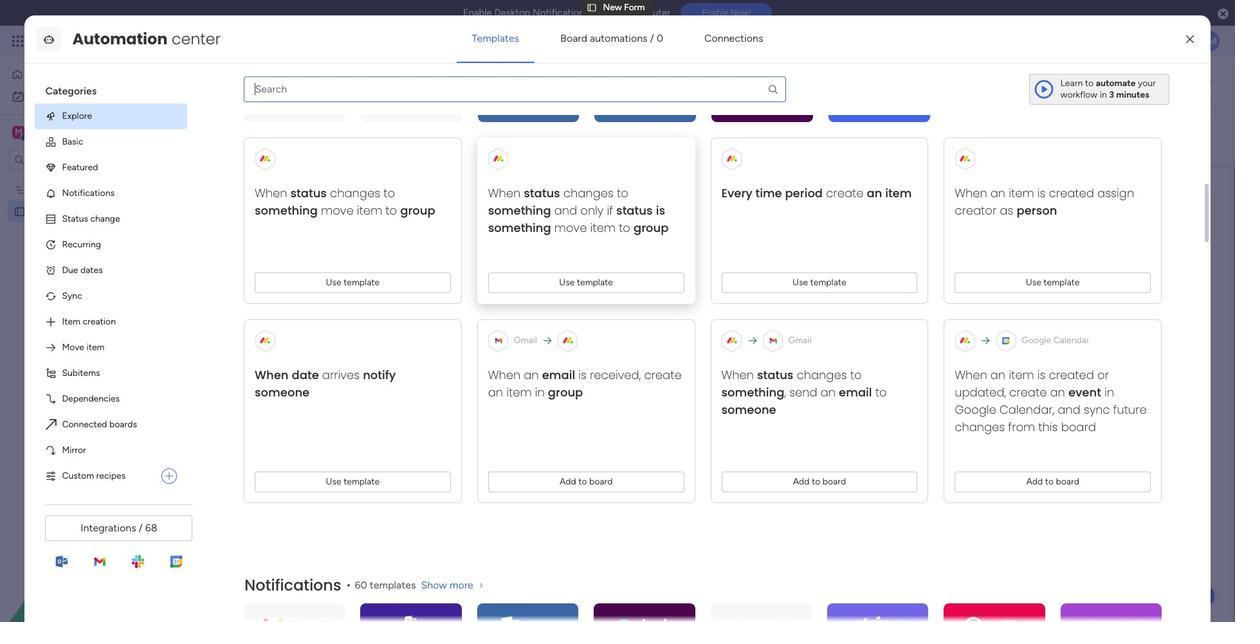 Task type: locate. For each thing, give the bounding box(es) containing it.
1 vertical spatial move
[[555, 220, 587, 236]]

0 horizontal spatial google
[[955, 402, 997, 418]]

1 horizontal spatial /
[[650, 32, 654, 44]]

automation center
[[72, 28, 221, 49]]

something
[[255, 203, 318, 219], [488, 203, 551, 219], [488, 220, 551, 236], [722, 385, 785, 401]]

custom recipes
[[62, 471, 126, 482]]

2 vertical spatial new
[[30, 206, 49, 217]]

main left table
[[255, 105, 274, 116]]

main table button
[[245, 100, 307, 121]]

activity button
[[1061, 71, 1122, 91]]

workspace image
[[12, 125, 25, 140]]

something for when status changes   to something move item to group
[[255, 203, 318, 219]]

2 vertical spatial /
[[139, 522, 143, 535]]

0 horizontal spatial create
[[645, 367, 682, 383]]

changes inside when status changes   to something move item to group
[[330, 185, 381, 201]]

1 vertical spatial email
[[839, 385, 873, 401]]

1 horizontal spatial enable
[[702, 8, 729, 18]]

0 horizontal spatial form
[[51, 206, 72, 217]]

3 minutes
[[1109, 89, 1150, 100]]

0 horizontal spatial /
[[139, 522, 143, 535]]

2 vertical spatial create
[[1010, 385, 1047, 401]]

show
[[421, 580, 447, 592]]

0 vertical spatial your
[[1138, 78, 1156, 89]]

table
[[277, 105, 298, 116]]

enable
[[463, 7, 492, 19], [702, 8, 729, 18]]

connected
[[62, 419, 107, 430]]

automate
[[1096, 78, 1136, 89]]

status change
[[62, 214, 120, 224]]

when status changes to something , send an email to someone
[[722, 367, 887, 418]]

2 add from the left
[[793, 477, 810, 488]]

main inside button
[[255, 105, 274, 116]]

list box containing project management
[[0, 176, 164, 396]]

1 horizontal spatial group
[[548, 385, 583, 401]]

/ left 0
[[650, 32, 654, 44]]

0 horizontal spatial new
[[30, 206, 49, 217]]

build form button
[[668, 316, 736, 342]]

google calendar
[[1022, 335, 1090, 346]]

1 created from the top
[[1049, 185, 1095, 201]]

1 vertical spatial google
[[955, 402, 997, 418]]

home link
[[8, 64, 156, 85]]

None search field
[[244, 77, 786, 102]]

custom recipes option
[[35, 464, 157, 490]]

lottie animation image
[[0, 493, 164, 623]]

0 horizontal spatial new form
[[30, 206, 72, 217]]

public board image
[[14, 205, 26, 217]]

0 horizontal spatial form
[[704, 323, 726, 335]]

changes down workforms logo
[[330, 185, 381, 201]]

recurring
[[62, 239, 101, 250]]

0 vertical spatial new
[[603, 2, 622, 13]]

1 gmail from the left
[[514, 335, 537, 346]]

email
[[542, 367, 576, 383], [839, 385, 873, 401]]

1 horizontal spatial google
[[1022, 335, 1052, 346]]

categories heading
[[35, 74, 188, 104]]

1 horizontal spatial form
[[244, 66, 296, 95]]

automate
[[1139, 105, 1179, 116]]

item
[[62, 317, 80, 327]]

2 horizontal spatial notifications
[[533, 7, 589, 19]]

home
[[28, 69, 53, 80]]

0 horizontal spatial add to board
[[560, 477, 613, 488]]

1 horizontal spatial your
[[1138, 78, 1156, 89]]

1 horizontal spatial email
[[839, 385, 873, 401]]

new inside list box
[[30, 206, 49, 217]]

when for when an email
[[488, 367, 521, 383]]

new up the board automations / 0
[[603, 2, 622, 13]]

period
[[786, 185, 823, 201]]

automation
[[72, 28, 168, 49]]

something for when status changes   to something and only if status is something move item to group
[[488, 203, 551, 219]]

group
[[401, 203, 436, 219], [634, 220, 669, 236], [548, 385, 583, 401]]

0 vertical spatial form
[[1146, 139, 1166, 150]]

0 vertical spatial main
[[255, 105, 274, 116]]

form for copy form link
[[1146, 139, 1166, 150]]

your inside your workflow in
[[1138, 78, 1156, 89]]

2 horizontal spatial /
[[1175, 75, 1179, 86]]

enable up templates
[[463, 7, 492, 19]]

item inside when status changes   to something and only if status is something move item to group
[[591, 220, 616, 236]]

integrate button
[[986, 97, 1110, 124]]

new right public board image
[[30, 206, 49, 217]]

main
[[255, 105, 274, 116], [30, 126, 52, 138]]

new form down project
[[30, 206, 72, 217]]

something inside when status changes to something , send an email to someone
[[722, 385, 785, 401]]

google down updated,
[[955, 402, 997, 418]]

from
[[1009, 419, 1036, 436]]

learn
[[1061, 78, 1083, 89]]

changes up send
[[797, 367, 847, 383]]

form up main table
[[244, 66, 296, 95]]

1 horizontal spatial move
[[555, 220, 587, 236]]

time
[[756, 185, 783, 201]]

when inside when date arrives notify someone
[[255, 367, 289, 383]]

viewer
[[462, 105, 490, 116]]

1 vertical spatial create
[[645, 367, 682, 383]]

enable for enable desktop notifications on this computer
[[463, 7, 492, 19]]

0 vertical spatial create
[[827, 185, 864, 201]]

changes
[[330, 185, 381, 201], [564, 185, 614, 201], [797, 367, 847, 383], [955, 419, 1006, 436]]

board inside in google calendar, and sync future changes from this board
[[1062, 419, 1097, 436]]

move
[[321, 203, 354, 219], [555, 220, 587, 236]]

form
[[624, 2, 645, 13], [244, 66, 296, 95], [51, 206, 72, 217]]

created inside the when an item is created   assign creator as
[[1049, 185, 1095, 201]]

status for when status changes   to something move item to group
[[291, 185, 327, 201]]

integrate
[[1008, 105, 1045, 116]]

0 vertical spatial notifications
[[533, 7, 589, 19]]

form inside button
[[1146, 139, 1166, 150]]

2 horizontal spatial group
[[634, 220, 669, 236]]

add
[[560, 477, 577, 488], [793, 477, 810, 488], [1027, 477, 1043, 488]]

create
[[827, 185, 864, 201], [645, 367, 682, 383], [1010, 385, 1047, 401]]

0 horizontal spatial group
[[401, 203, 436, 219]]

60
[[355, 580, 368, 592]]

status inside when status changes to something , send an email to someone
[[758, 367, 794, 383]]

when inside when status changes   to something move item to group
[[255, 185, 288, 201]]

1 horizontal spatial new
[[196, 66, 239, 95]]

2 horizontal spatial add to board button
[[955, 472, 1151, 493]]

workforms logo image
[[318, 135, 390, 155]]

when an email
[[488, 367, 576, 383]]

explore
[[62, 111, 92, 122]]

new form up automations
[[603, 2, 645, 13]]

work right my
[[44, 91, 64, 102]]

/ inside integrations / 68 button
[[139, 522, 143, 535]]

2 horizontal spatial add to board
[[1027, 477, 1080, 488]]

use
[[326, 277, 342, 288], [560, 277, 575, 288], [793, 277, 809, 288], [1026, 277, 1042, 288], [326, 477, 342, 488]]

is left received,
[[579, 367, 587, 383]]

something inside when status changes   to something move item to group
[[255, 203, 318, 219]]

copy
[[1123, 139, 1144, 150]]

help
[[1181, 590, 1204, 603]]

minutes
[[1117, 89, 1150, 100]]

google left 'calendar'
[[1022, 335, 1052, 346]]

2 add to board from the left
[[793, 477, 846, 488]]

changes inside when status changes   to something and only if status is something move item to group
[[564, 185, 614, 201]]

in inside 'is received, create an item in'
[[535, 385, 545, 401]]

create right period
[[827, 185, 864, 201]]

template
[[344, 277, 380, 288], [577, 277, 613, 288], [811, 277, 847, 288], [1044, 277, 1080, 288], [344, 477, 380, 488]]

on
[[592, 7, 604, 19]]

when for when date arrives notify someone
[[255, 367, 289, 383]]

in down or at the bottom of page
[[1105, 385, 1115, 401]]

or
[[1098, 367, 1110, 383]]

dependencies option
[[35, 387, 188, 412]]

someone inside when status changes to something , send an email to someone
[[722, 402, 777, 418]]

create up the calendar,
[[1010, 385, 1047, 401]]

1 vertical spatial main
[[30, 126, 52, 138]]

0 horizontal spatial enable
[[463, 7, 492, 19]]

3 add to board from the left
[[1027, 477, 1080, 488]]

1 vertical spatial new form
[[196, 66, 296, 95]]

0 horizontal spatial work
[[44, 91, 64, 102]]

0 horizontal spatial gmail
[[514, 335, 537, 346]]

an
[[867, 185, 883, 201], [991, 185, 1006, 201], [524, 367, 539, 383], [991, 367, 1006, 383], [488, 385, 504, 401], [821, 385, 836, 401], [1051, 385, 1066, 401]]

is up person
[[1038, 185, 1046, 201]]

someone inside when date arrives notify someone
[[255, 385, 310, 401]]

in inside your workflow in
[[1100, 89, 1107, 100]]

board automations / 0 button
[[545, 23, 679, 54]]

create right received,
[[645, 367, 682, 383]]

2 horizontal spatial new form
[[603, 2, 645, 13]]

2 horizontal spatial form
[[624, 2, 645, 13]]

gmail up when an email
[[514, 335, 537, 346]]

custom
[[62, 471, 94, 482]]

1 horizontal spatial gmail
[[789, 335, 812, 346]]

1 add from the left
[[560, 477, 577, 488]]

created inside when an item is created or updated, create an
[[1049, 367, 1095, 383]]

2 vertical spatial notifications
[[245, 575, 342, 596]]

Search in workspace field
[[27, 153, 107, 168]]

1 vertical spatial your
[[747, 273, 781, 294]]

and left only
[[555, 203, 578, 219]]

/ inside invite / 1 button
[[1175, 75, 1179, 86]]

1 add to board from the left
[[560, 477, 613, 488]]

monday work management
[[57, 33, 200, 48]]

2 created from the top
[[1049, 367, 1095, 383]]

is up in google calendar, and sync future changes from this board
[[1038, 367, 1046, 383]]

0 vertical spatial work
[[104, 33, 127, 48]]

main for main workspace
[[30, 126, 52, 138]]

1 horizontal spatial main
[[255, 105, 274, 116]]

1 horizontal spatial someone
[[722, 402, 777, 418]]

/ left the "68"
[[139, 522, 143, 535]]

when inside when status changes   to something and only if status is something move item to group
[[488, 185, 521, 201]]

0 vertical spatial /
[[650, 32, 654, 44]]

enable now! button
[[681, 3, 772, 23]]

results button
[[307, 100, 356, 121]]

an inside the when an item is created   assign creator as
[[991, 185, 1006, 201]]

add to board for group
[[560, 477, 613, 488]]

new down see plans icon
[[196, 66, 239, 95]]

0 horizontal spatial notifications
[[62, 188, 115, 199]]

integrations / 68
[[81, 522, 157, 535]]

0 vertical spatial created
[[1049, 185, 1095, 201]]

send
[[790, 385, 818, 401]]

changes for send
[[797, 367, 847, 383]]

to
[[1085, 78, 1094, 89], [384, 185, 395, 201], [617, 185, 629, 201], [386, 203, 397, 219], [619, 220, 631, 236], [851, 367, 862, 383], [876, 385, 887, 401], [579, 477, 587, 488], [812, 477, 821, 488], [1046, 477, 1054, 488]]

form inside button
[[704, 323, 726, 335]]

in left 3
[[1100, 89, 1107, 100]]

/
[[650, 32, 654, 44], [1175, 75, 1179, 86], [139, 522, 143, 535]]

enable inside button
[[702, 8, 729, 18]]

powered by
[[258, 139, 313, 151]]

main right the workspace icon
[[30, 126, 52, 138]]

and
[[555, 203, 578, 219], [1058, 402, 1081, 418]]

New Form field
[[192, 66, 299, 95]]

gmail up send
[[789, 335, 812, 346]]

2 horizontal spatial create
[[1010, 385, 1047, 401]]

email left received,
[[542, 367, 576, 383]]

2 vertical spatial new form
[[30, 206, 72, 217]]

1 vertical spatial and
[[1058, 402, 1081, 418]]

status inside when status changes   to something move item to group
[[291, 185, 327, 201]]

enable left the now!
[[702, 8, 729, 18]]

2 horizontal spatial new
[[603, 2, 622, 13]]

when inside the when an item is created   assign creator as
[[955, 185, 988, 201]]

is inside the when an item is created   assign creator as
[[1038, 185, 1046, 201]]

is inside 'is received, create an item in'
[[579, 367, 587, 383]]

1 vertical spatial /
[[1175, 75, 1179, 86]]

0 horizontal spatial email
[[542, 367, 576, 383]]

change
[[90, 214, 120, 224]]

work inside 'option'
[[44, 91, 64, 102]]

monday
[[57, 33, 101, 48]]

1 horizontal spatial work
[[104, 33, 127, 48]]

when for when status changes   to something and only if status is something move item to group
[[488, 185, 521, 201]]

68
[[145, 522, 157, 535]]

when for when an item is created or updated, create an
[[955, 367, 988, 383]]

form for build form
[[704, 323, 726, 335]]

form down project management
[[51, 206, 72, 217]]

move item
[[62, 342, 105, 353]]

google inside in google calendar, and sync future changes from this board
[[955, 402, 997, 418]]

option
[[0, 178, 164, 180]]

0 horizontal spatial move
[[321, 203, 354, 219]]

if
[[607, 203, 613, 219]]

future
[[1114, 402, 1147, 418]]

0 horizontal spatial and
[[555, 203, 578, 219]]

your up minutes
[[1138, 78, 1156, 89]]

add to board for something
[[793, 477, 846, 488]]

main inside workspace selection "element"
[[30, 126, 52, 138]]

by right start
[[658, 273, 677, 294]]

0 horizontal spatial someone
[[255, 385, 310, 401]]

status for when status changes to something , send an email to someone
[[758, 367, 794, 383]]

build
[[679, 323, 701, 335]]

0 horizontal spatial by
[[301, 139, 313, 151]]

0 horizontal spatial add
[[560, 477, 577, 488]]

0 vertical spatial group
[[401, 203, 436, 219]]

powered
[[258, 139, 299, 151]]

changes up only
[[564, 185, 614, 201]]

0 vertical spatial and
[[555, 203, 578, 219]]

form
[[1146, 139, 1166, 150], [785, 273, 821, 294], [704, 323, 726, 335]]

0 vertical spatial move
[[321, 203, 354, 219]]

1 vertical spatial new
[[196, 66, 239, 95]]

changes down updated,
[[955, 419, 1006, 436]]

list box
[[0, 176, 164, 396]]

basic
[[62, 136, 83, 147]]

project management
[[30, 184, 115, 195]]

0 vertical spatial new form
[[603, 2, 645, 13]]

use template
[[326, 277, 380, 288], [560, 277, 613, 288], [793, 277, 847, 288], [1026, 277, 1080, 288], [326, 477, 380, 488]]

3
[[1109, 89, 1114, 100]]

form right the this
[[624, 2, 645, 13]]

2 horizontal spatial add
[[1027, 477, 1043, 488]]

0 horizontal spatial add to board button
[[488, 472, 685, 493]]

2 vertical spatial group
[[548, 385, 583, 401]]

2 horizontal spatial form
[[1146, 139, 1166, 150]]

someone
[[255, 385, 310, 401], [722, 402, 777, 418]]

sync
[[1084, 402, 1111, 418]]

item inside the when an item is created   assign creator as
[[1009, 185, 1035, 201]]

1 horizontal spatial add
[[793, 477, 810, 488]]

form inside list box
[[51, 206, 72, 217]]

1 horizontal spatial add to board
[[793, 477, 846, 488]]

1 horizontal spatial and
[[1058, 402, 1081, 418]]

1 vertical spatial someone
[[722, 402, 777, 418]]

work right monday at left top
[[104, 33, 127, 48]]

2 add to board button from the left
[[722, 472, 918, 493]]

changes inside when status changes to something , send an email to someone
[[797, 367, 847, 383]]

and inside in google calendar, and sync future changes from this board
[[1058, 402, 1081, 418]]

1 vertical spatial form
[[785, 273, 821, 294]]

1 vertical spatial form
[[244, 66, 296, 95]]

0 vertical spatial email
[[542, 367, 576, 383]]

group inside when status changes   to something and only if status is something move item to group
[[634, 220, 669, 236]]

created
[[1049, 185, 1095, 201], [1049, 367, 1095, 383]]

calendar
[[1054, 335, 1090, 346]]

1 horizontal spatial by
[[658, 273, 677, 294]]

featured option
[[35, 155, 188, 181]]

main for main table
[[255, 105, 274, 116]]

in down when an email
[[535, 385, 545, 401]]

1 vertical spatial work
[[44, 91, 64, 102]]

3 add from the left
[[1027, 477, 1043, 488]]

when for when status changes to something , send an email to someone
[[722, 367, 754, 383]]

search image
[[767, 84, 779, 95]]

mirror option
[[35, 438, 188, 464]]

add to board button for something
[[722, 472, 918, 493]]

is right if
[[656, 203, 666, 219]]

0 horizontal spatial main
[[30, 126, 52, 138]]

created up person
[[1049, 185, 1095, 201]]

0 vertical spatial someone
[[255, 385, 310, 401]]

2 vertical spatial form
[[704, 323, 726, 335]]

group inside when status changes   to something move item to group
[[401, 203, 436, 219]]

and down 'event'
[[1058, 402, 1081, 418]]

your right building
[[747, 273, 781, 294]]

created up 'event'
[[1049, 367, 1095, 383]]

board
[[1062, 419, 1097, 436], [590, 477, 613, 488], [823, 477, 846, 488], [1056, 477, 1080, 488]]

and inside when status changes   to something and only if status is something move item to group
[[555, 203, 578, 219]]

1 add to board button from the left
[[488, 472, 685, 493]]

move inside when status changes   to something and only if status is something move item to group
[[555, 220, 587, 236]]

/ left 1
[[1175, 75, 1179, 86]]

1 vertical spatial created
[[1049, 367, 1095, 383]]

2 vertical spatial form
[[51, 206, 72, 217]]

when inside when an item is created or updated, create an
[[955, 367, 988, 383]]

google
[[1022, 335, 1052, 346], [955, 402, 997, 418]]

new form up main table
[[196, 66, 296, 95]]

1 horizontal spatial form
[[785, 273, 821, 294]]

select product image
[[12, 35, 24, 48]]

0 horizontal spatial your
[[747, 273, 781, 294]]

1 vertical spatial notifications
[[62, 188, 115, 199]]

1 vertical spatial group
[[634, 220, 669, 236]]

when inside when status changes to something , send an email to someone
[[722, 367, 754, 383]]

by right powered
[[301, 139, 313, 151]]

changes inside in google calendar, and sync future changes from this board
[[955, 419, 1006, 436]]

move item option
[[35, 335, 188, 361]]

email right send
[[839, 385, 873, 401]]

my
[[30, 91, 42, 102]]

1 horizontal spatial add to board button
[[722, 472, 918, 493]]

when an item is created   assign creator as
[[955, 185, 1135, 219]]



Task type: describe. For each thing, give the bounding box(es) containing it.
connected boards option
[[35, 412, 188, 438]]

add to favorites image
[[327, 74, 340, 87]]

board for changes to
[[823, 477, 846, 488]]

add for something
[[793, 477, 810, 488]]

automate button
[[1115, 100, 1184, 121]]

connections
[[705, 32, 763, 44]]

assign
[[1098, 185, 1135, 201]]

1 horizontal spatial new form
[[196, 66, 296, 95]]

start
[[619, 273, 654, 294]]

move inside when status changes   to something move item to group
[[321, 203, 354, 219]]

invite / 1
[[1150, 75, 1185, 86]]

arrives
[[323, 367, 360, 383]]

more
[[450, 580, 474, 592]]

workforms submission viewer button
[[356, 100, 490, 121]]

changes for item
[[330, 185, 381, 201]]

changes for only
[[564, 185, 614, 201]]

notifications inside notifications "option"
[[62, 188, 115, 199]]

something for when status changes to something , send an email to someone
[[722, 385, 785, 401]]

this
[[1039, 419, 1058, 436]]

learn to automate
[[1061, 78, 1136, 89]]

my work
[[30, 91, 64, 102]]

workforms
[[366, 105, 412, 116]]

notify
[[363, 367, 396, 383]]

create inside when an item is created or updated, create an
[[1010, 385, 1047, 401]]

center
[[172, 28, 221, 49]]

only
[[581, 203, 604, 219]]

explore option
[[35, 104, 188, 129]]

show board description image
[[305, 75, 320, 88]]

creation
[[83, 317, 116, 327]]

created for person
[[1049, 185, 1095, 201]]

item inside when an item is created or updated, create an
[[1009, 367, 1035, 383]]

1 horizontal spatial create
[[827, 185, 864, 201]]

every
[[722, 185, 753, 201]]

collapse board header image
[[1203, 106, 1213, 116]]

jeremy miller image
[[1199, 31, 1220, 51]]

activity
[[1066, 75, 1097, 86]]

board
[[561, 32, 588, 44]]

3 add to board button from the left
[[955, 472, 1151, 493]]

0 vertical spatial by
[[301, 139, 313, 151]]

in google calendar, and sync future changes from this board
[[955, 385, 1147, 436]]

item inside option
[[86, 342, 105, 353]]

integrations
[[81, 522, 136, 535]]

results
[[317, 105, 346, 116]]

management
[[62, 184, 115, 195]]

templates
[[370, 580, 416, 592]]

featured
[[62, 162, 98, 173]]

workspace selection element
[[12, 125, 107, 142]]

templates
[[472, 32, 519, 44]]

when for when status changes   to something move item to group
[[255, 185, 288, 201]]

copy form link button
[[1099, 134, 1187, 155]]

enable desktop notifications on this computer
[[463, 7, 671, 19]]

received,
[[590, 367, 641, 383]]

/ for integrations / 68
[[139, 522, 143, 535]]

when an item is created or updated, create an
[[955, 367, 1110, 401]]

see plans image
[[213, 34, 225, 48]]

my work link
[[8, 86, 156, 107]]

1 vertical spatial by
[[658, 273, 677, 294]]

my work option
[[8, 86, 156, 107]]

in inside in google calendar, and sync future changes from this board
[[1105, 385, 1115, 401]]

computer
[[627, 7, 671, 19]]

lottie animation element
[[0, 493, 164, 623]]

recipes
[[96, 471, 126, 482]]

integrations / 68 button
[[45, 516, 193, 542]]

2 gmail from the left
[[789, 335, 812, 346]]

let's start by building your form
[[583, 273, 821, 294]]

item creation option
[[35, 309, 188, 335]]

subitems
[[62, 368, 100, 379]]

0 vertical spatial form
[[624, 2, 645, 13]]

is received, create an item in
[[488, 367, 682, 401]]

item inside 'is received, create an item in'
[[507, 385, 532, 401]]

new form inside list box
[[30, 206, 72, 217]]

due dates
[[62, 265, 103, 276]]

enable for enable now!
[[702, 8, 729, 18]]

basic option
[[35, 129, 188, 155]]

is inside when an item is created or updated, create an
[[1038, 367, 1046, 383]]

Search for a column type search field
[[244, 77, 786, 102]]

created for event
[[1049, 367, 1095, 383]]

work for my
[[44, 91, 64, 102]]

an inside 'is received, create an item in'
[[488, 385, 504, 401]]

email inside when status changes to something , send an email to someone
[[839, 385, 873, 401]]

sync option
[[35, 284, 188, 309]]

item creation
[[62, 317, 116, 327]]

date
[[292, 367, 319, 383]]

creator
[[955, 203, 997, 219]]

management
[[130, 33, 200, 48]]

status change option
[[35, 206, 188, 232]]

calendar,
[[1000, 402, 1055, 418]]

let's
[[583, 273, 615, 294]]

link
[[1168, 139, 1181, 150]]

board for is received, create an item in
[[590, 477, 613, 488]]

boards
[[109, 419, 137, 430]]

dependencies
[[62, 394, 120, 405]]

categories
[[45, 85, 97, 97]]

notifications option
[[35, 181, 188, 206]]

add view image
[[471, 106, 476, 116]]

sync
[[62, 291, 82, 302]]

status for when status changes   to something and only if status is something move item to group
[[524, 185, 561, 201]]

due dates option
[[35, 258, 188, 284]]

an inside when status changes to something , send an email to someone
[[821, 385, 836, 401]]

main workspace
[[30, 126, 106, 138]]

dates
[[80, 265, 103, 276]]

create inside 'is received, create an item in'
[[645, 367, 682, 383]]

dapulse close image
[[1218, 8, 1229, 21]]

submission
[[414, 105, 460, 116]]

60 templates
[[355, 580, 416, 592]]

board automations / 0
[[561, 32, 663, 44]]

when for when an item is created   assign creator as
[[955, 185, 988, 201]]

1 horizontal spatial notifications
[[245, 575, 342, 596]]

add to board button for group
[[488, 472, 685, 493]]

invite
[[1150, 75, 1173, 86]]

your workflow in
[[1061, 78, 1156, 100]]

item inside when status changes   to something move item to group
[[357, 203, 383, 219]]

categories list box
[[35, 74, 198, 490]]

/ for invite / 1
[[1175, 75, 1179, 86]]

automations
[[590, 32, 648, 44]]

workforms submission viewer
[[366, 105, 490, 116]]

every time period create an item
[[722, 185, 912, 201]]

show more link
[[421, 580, 487, 593]]

status
[[62, 214, 88, 224]]

recurring option
[[35, 232, 188, 258]]

0 vertical spatial google
[[1022, 335, 1052, 346]]

1
[[1181, 75, 1185, 86]]

main table
[[255, 105, 298, 116]]

home option
[[8, 64, 156, 85]]

subitems option
[[35, 361, 188, 387]]

work for monday
[[104, 33, 127, 48]]

board for in google calendar, and sync future changes from this board
[[1056, 477, 1080, 488]]

is inside when status changes   to something and only if status is something move item to group
[[656, 203, 666, 219]]

/ inside the "board automations / 0" 'button'
[[650, 32, 654, 44]]

add for group
[[560, 477, 577, 488]]

person
[[1017, 203, 1058, 219]]



Task type: vqa. For each thing, say whether or not it's contained in the screenshot.
the topmost the check circle image
no



